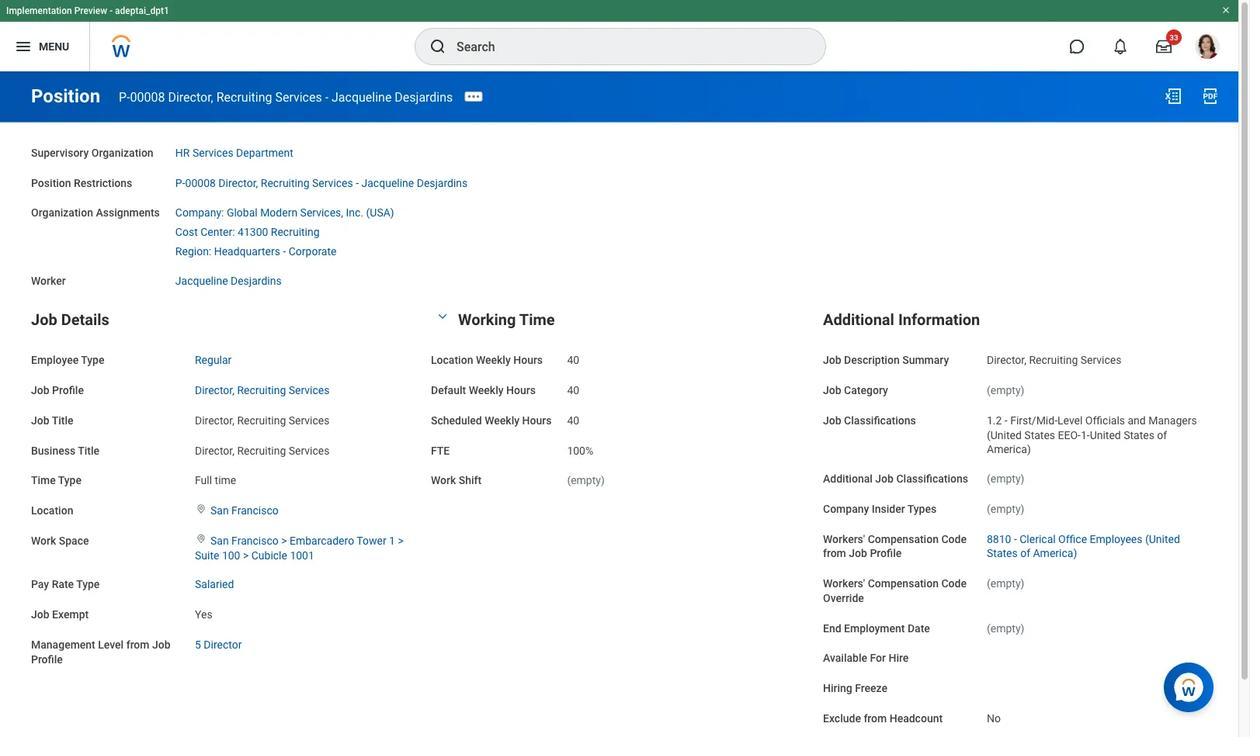Task type: describe. For each thing, give the bounding box(es) containing it.
full
[[195, 475, 212, 487]]

1 horizontal spatial states
[[1025, 429, 1056, 442]]

location weekly hours
[[431, 354, 543, 367]]

hiring freeze
[[823, 683, 888, 695]]

exclude from headcount
[[823, 713, 943, 726]]

chevron down image
[[433, 312, 452, 322]]

corporate
[[289, 245, 337, 258]]

job description summary
[[823, 354, 949, 367]]

recruiting inside 'additional information' 'group'
[[1030, 354, 1078, 367]]

information
[[899, 311, 980, 329]]

services inside business title element
[[289, 445, 330, 457]]

company:
[[175, 207, 224, 219]]

type for time type
[[58, 475, 82, 487]]

5
[[195, 639, 201, 652]]

employment
[[844, 622, 905, 635]]

p- for position
[[119, 90, 130, 104]]

francisco for san francisco
[[232, 505, 279, 518]]

location weekly hours element
[[567, 345, 580, 368]]

time
[[215, 475, 236, 487]]

position restrictions
[[31, 177, 132, 189]]

company insider types
[[823, 503, 937, 516]]

level inside management level from job profile
[[98, 639, 124, 652]]

33
[[1170, 33, 1179, 42]]

jacqueline inside 'link'
[[175, 274, 228, 287]]

desjardins inside the 'jacqueline desjardins' 'link'
[[231, 274, 282, 287]]

(empty) for work shift
[[567, 475, 605, 487]]

p-00008 director, recruiting services - jacqueline desjardins link for position
[[119, 90, 453, 104]]

- inside region: headquarters - corporate link
[[283, 245, 286, 258]]

40 for default weekly hours
[[567, 384, 580, 397]]

(usa)
[[366, 207, 394, 219]]

0 vertical spatial classifications
[[844, 414, 916, 427]]

export to excel image
[[1164, 87, 1183, 106]]

time type
[[31, 475, 82, 487]]

eeo-
[[1058, 429, 1081, 442]]

p- for position restrictions
[[175, 177, 185, 189]]

compensation for override
[[868, 578, 939, 591]]

exclude
[[823, 713, 861, 726]]

recruiting up hr services department link
[[216, 90, 272, 104]]

workers' compensation code override
[[823, 578, 967, 605]]

0 horizontal spatial >
[[243, 549, 249, 562]]

office
[[1059, 533, 1087, 546]]

workers' for override
[[823, 578, 865, 591]]

100%
[[567, 445, 594, 457]]

position for position
[[31, 85, 100, 107]]

scheduled weekly hours element
[[567, 405, 580, 428]]

job inside "workers' compensation code from job profile"
[[849, 548, 868, 560]]

details
[[61, 311, 109, 329]]

employees
[[1090, 533, 1143, 546]]

working time group
[[431, 308, 808, 489]]

hiring
[[823, 683, 853, 695]]

title for business title
[[78, 445, 99, 457]]

additional information
[[823, 311, 980, 329]]

5 director
[[195, 639, 242, 652]]

1 vertical spatial organization
[[31, 207, 93, 219]]

(united inside 1.2 - first/mid-level officials and managers (united states eeo-1-united states of america)
[[987, 429, 1022, 442]]

director, recruiting services for business title
[[195, 445, 330, 457]]

san for san francisco > embarcadero tower 1 > suite 100 > cubicle 1001
[[210, 535, 229, 548]]

hire
[[889, 653, 909, 665]]

work for work shift
[[431, 475, 456, 487]]

first/mid-
[[1011, 414, 1058, 427]]

1.2 - first/mid-level officials and managers (united states eeo-1-united states of america)
[[987, 414, 1197, 456]]

san francisco link
[[210, 502, 279, 518]]

company: global modern services, inc. (usa)
[[175, 207, 394, 219]]

- inside menu banner
[[110, 5, 113, 16]]

job for job classifications
[[823, 414, 842, 427]]

2 horizontal spatial states
[[1124, 429, 1155, 442]]

director, up the global
[[219, 177, 258, 189]]

company
[[823, 503, 869, 516]]

hr services department
[[175, 146, 293, 159]]

40 for scheduled weekly hours
[[567, 414, 580, 427]]

job for job details
[[31, 311, 57, 329]]

type for employee type
[[81, 354, 104, 367]]

compensation for from
[[868, 533, 939, 546]]

embarcadero
[[290, 535, 354, 548]]

job for job title
[[31, 414, 49, 427]]

of inside 1.2 - first/mid-level officials and managers (united states eeo-1-united states of america)
[[1158, 429, 1168, 442]]

(united inside 8810 - clerical office employees (united states of america)
[[1146, 533, 1180, 546]]

job exempt
[[31, 609, 89, 622]]

director, recruiting services for job description summary
[[987, 354, 1122, 367]]

cost center: 41300 recruiting link
[[175, 223, 320, 239]]

level inside 1.2 - first/mid-level officials and managers (united states eeo-1-united states of america)
[[1058, 414, 1083, 427]]

supervisory
[[31, 146, 89, 159]]

modern
[[260, 207, 298, 219]]

jacqueline for position
[[332, 90, 392, 104]]

management
[[31, 639, 95, 652]]

category
[[844, 384, 888, 397]]

additional information group
[[823, 308, 1208, 727]]

workers' compensation code from job profile
[[823, 533, 967, 560]]

41300
[[238, 226, 268, 239]]

business
[[31, 445, 75, 457]]

location for location weekly hours
[[431, 354, 473, 367]]

fte element
[[567, 435, 594, 458]]

space
[[59, 535, 89, 548]]

- inside "p-00008 director, recruiting services - jacqueline desjardins" link
[[356, 177, 359, 189]]

1
[[389, 535, 395, 548]]

job title
[[31, 414, 73, 427]]

san francisco > embarcadero tower 1 > suite 100 > cubicle 1001
[[195, 535, 404, 562]]

center:
[[201, 226, 235, 239]]

(empty) for job category
[[987, 384, 1025, 397]]

rate
[[52, 579, 74, 592]]

override
[[823, 592, 864, 605]]

2 horizontal spatial from
[[864, 713, 887, 726]]

director, recruiting services up job title element
[[195, 384, 330, 397]]

regular
[[195, 354, 232, 367]]

location for location
[[31, 505, 73, 518]]

director, down regular
[[195, 384, 235, 397]]

headquarters
[[214, 245, 280, 258]]

pay
[[31, 579, 49, 592]]

company: global modern services, inc. (usa) link
[[175, 204, 394, 219]]

additional for additional information
[[823, 311, 895, 329]]

inc.
[[346, 207, 364, 219]]

(empty) for workers' compensation code override
[[987, 578, 1025, 591]]

director, inside business title element
[[195, 445, 235, 457]]

additional for additional job classifications
[[823, 473, 873, 486]]

1-
[[1081, 429, 1090, 442]]

desjardins for position
[[395, 90, 453, 104]]

00008 for position
[[130, 90, 165, 104]]

suite
[[195, 549, 219, 562]]

services right hr
[[193, 146, 234, 159]]

8810 - clerical office employees (united states of america)
[[987, 533, 1180, 560]]

director, up hr
[[168, 90, 213, 104]]

global
[[227, 207, 258, 219]]

no
[[987, 713, 1001, 726]]

job for job profile
[[31, 384, 49, 397]]

- inside 1.2 - first/mid-level officials and managers (united states eeo-1-united states of america)
[[1005, 414, 1008, 427]]

recruiting inside job title element
[[237, 414, 286, 427]]

business title
[[31, 445, 99, 457]]

director, inside job title element
[[195, 414, 235, 427]]

america) inside 1.2 - first/mid-level officials and managers (united states eeo-1-united states of america)
[[987, 444, 1031, 456]]

33 button
[[1147, 30, 1182, 64]]

work shift
[[431, 475, 482, 487]]

0 vertical spatial organization
[[91, 146, 154, 159]]

time inside group
[[519, 311, 555, 329]]

job details button
[[31, 311, 109, 329]]

adeptai_dpt1
[[115, 5, 169, 16]]

full time
[[195, 475, 236, 487]]

regular link
[[195, 351, 232, 367]]

insider
[[872, 503, 905, 516]]

1.2
[[987, 414, 1002, 427]]

managers
[[1149, 414, 1197, 427]]

and
[[1128, 414, 1146, 427]]

job for job exempt
[[31, 609, 49, 622]]

1.2 - first/mid-level officials and managers (united states eeo-1-united states of america) element
[[987, 411, 1197, 456]]

director, inside 'additional information' 'group'
[[987, 354, 1027, 367]]

profile inside management level from job profile
[[31, 654, 63, 666]]

notifications large image
[[1113, 39, 1129, 54]]

8810
[[987, 533, 1012, 546]]

recruiting up company: global modern services, inc. (usa) link
[[261, 177, 310, 189]]



Task type: vqa. For each thing, say whether or not it's contained in the screenshot.


Task type: locate. For each thing, give the bounding box(es) containing it.
1 vertical spatial of
[[1021, 548, 1031, 560]]

states down "and"
[[1124, 429, 1155, 442]]

weekly for scheduled
[[485, 414, 520, 427]]

management level from job profile
[[31, 639, 171, 666]]

inbox large image
[[1157, 39, 1172, 54]]

job up job title
[[31, 384, 49, 397]]

cost
[[175, 226, 198, 239]]

0 vertical spatial hours
[[514, 354, 543, 367]]

recruiting inside director, recruiting services link
[[237, 384, 286, 397]]

level up the eeo-
[[1058, 414, 1083, 427]]

1 vertical spatial san
[[210, 535, 229, 548]]

region:
[[175, 245, 211, 258]]

2 san from the top
[[210, 535, 229, 548]]

1 vertical spatial 40
[[567, 384, 580, 397]]

2 code from the top
[[942, 578, 967, 591]]

title
[[52, 414, 73, 427], [78, 445, 99, 457]]

scheduled weekly hours
[[431, 414, 552, 427]]

recruiting up business title element
[[237, 414, 286, 427]]

0 horizontal spatial p-
[[119, 90, 130, 104]]

title right business on the left bottom of page
[[78, 445, 99, 457]]

1 vertical spatial additional
[[823, 473, 873, 486]]

p-
[[119, 90, 130, 104], [175, 177, 185, 189]]

1001
[[290, 549, 314, 562]]

0 vertical spatial time
[[519, 311, 555, 329]]

job down 'job category'
[[823, 414, 842, 427]]

desjardins inside "p-00008 director, recruiting services - jacqueline desjardins" link
[[417, 177, 468, 189]]

exempt
[[52, 609, 89, 622]]

> up cubicle
[[281, 535, 287, 548]]

2 40 from the top
[[567, 384, 580, 397]]

1 vertical spatial classifications
[[897, 473, 969, 486]]

services up officials
[[1081, 354, 1122, 367]]

time right working
[[519, 311, 555, 329]]

1 vertical spatial code
[[942, 578, 967, 591]]

additional job classifications
[[823, 473, 969, 486]]

from inside "workers' compensation code from job profile"
[[823, 548, 846, 560]]

location image
[[195, 504, 207, 515]]

job details
[[31, 311, 109, 329]]

job for job description summary
[[823, 354, 842, 367]]

0 vertical spatial work
[[431, 475, 456, 487]]

work left the space
[[31, 535, 56, 548]]

1 vertical spatial title
[[78, 445, 99, 457]]

classifications up types
[[897, 473, 969, 486]]

francisco for san francisco > embarcadero tower 1 > suite 100 > cubicle 1001
[[232, 535, 279, 548]]

1 vertical spatial p-00008 director, recruiting services - jacqueline desjardins
[[175, 177, 468, 189]]

exclude from headcount element
[[987, 703, 1001, 727]]

1 horizontal spatial title
[[78, 445, 99, 457]]

compensation inside "workers' compensation code from job profile"
[[868, 533, 939, 546]]

2 francisco from the top
[[232, 535, 279, 548]]

job up business on the left bottom of page
[[31, 414, 49, 427]]

supervisory organization
[[31, 146, 154, 159]]

director
[[204, 639, 242, 652]]

0 horizontal spatial (united
[[987, 429, 1022, 442]]

1 vertical spatial profile
[[870, 548, 902, 560]]

Search Workday  search field
[[457, 30, 794, 64]]

business title element
[[195, 435, 330, 458]]

job
[[31, 311, 57, 329], [823, 354, 842, 367], [31, 384, 49, 397], [823, 384, 842, 397], [31, 414, 49, 427], [823, 414, 842, 427], [876, 473, 894, 486], [849, 548, 868, 560], [31, 609, 49, 622], [152, 639, 171, 652]]

> right 100
[[243, 549, 249, 562]]

level
[[1058, 414, 1083, 427], [98, 639, 124, 652]]

0 horizontal spatial time
[[31, 475, 56, 487]]

services inside 'additional information' 'group'
[[1081, 354, 1122, 367]]

1 horizontal spatial location
[[431, 354, 473, 367]]

1 vertical spatial weekly
[[469, 384, 504, 397]]

0 vertical spatial (united
[[987, 429, 1022, 442]]

recruiting inside business title element
[[237, 445, 286, 457]]

100
[[222, 549, 240, 562]]

shift
[[459, 475, 482, 487]]

job details group
[[31, 308, 416, 668]]

job down company
[[849, 548, 868, 560]]

title up business title
[[52, 414, 73, 427]]

view printable version (pdf) image
[[1202, 87, 1220, 106]]

1 vertical spatial (united
[[1146, 533, 1180, 546]]

1 vertical spatial type
[[58, 475, 82, 487]]

0 horizontal spatial 00008
[[130, 90, 165, 104]]

job up insider
[[876, 473, 894, 486]]

0 vertical spatial location
[[431, 354, 473, 367]]

(united
[[987, 429, 1022, 442], [1146, 533, 1180, 546]]

location down time type
[[31, 505, 73, 518]]

director, up 1.2
[[987, 354, 1027, 367]]

recruiting up the first/mid-
[[1030, 354, 1078, 367]]

3 40 from the top
[[567, 414, 580, 427]]

0 horizontal spatial level
[[98, 639, 124, 652]]

0 vertical spatial from
[[823, 548, 846, 560]]

1 horizontal spatial 00008
[[185, 177, 216, 189]]

francisco down time at the left of page
[[232, 505, 279, 518]]

1 vertical spatial compensation
[[868, 578, 939, 591]]

1 vertical spatial hours
[[506, 384, 536, 397]]

p- up supervisory organization
[[119, 90, 130, 104]]

end
[[823, 622, 842, 635]]

1 vertical spatial america)
[[1033, 548, 1078, 560]]

p-00008 director, recruiting services - jacqueline desjardins for position restrictions
[[175, 177, 468, 189]]

recruiting down job title element
[[237, 445, 286, 457]]

1 horizontal spatial america)
[[1033, 548, 1078, 560]]

1 vertical spatial from
[[126, 639, 149, 652]]

work left shift
[[431, 475, 456, 487]]

hours up scheduled weekly hours
[[506, 384, 536, 397]]

type right 'employee'
[[81, 354, 104, 367]]

code left the 8810
[[942, 533, 967, 546]]

1 san from the top
[[210, 505, 229, 518]]

1 position from the top
[[31, 85, 100, 107]]

america) down clerical
[[1033, 548, 1078, 560]]

2 vertical spatial type
[[76, 579, 100, 592]]

> right 1
[[398, 535, 404, 548]]

1 compensation from the top
[[868, 533, 939, 546]]

implementation preview -   adeptai_dpt1
[[6, 5, 169, 16]]

p-00008 director, recruiting services - jacqueline desjardins link up department
[[119, 90, 453, 104]]

>
[[281, 535, 287, 548], [398, 535, 404, 548], [243, 549, 249, 562]]

freeze
[[855, 683, 888, 695]]

job for job category
[[823, 384, 842, 397]]

states inside 8810 - clerical office employees (united states of america)
[[987, 548, 1018, 560]]

0 vertical spatial additional
[[823, 311, 895, 329]]

weekly for default
[[469, 384, 504, 397]]

40 up default weekly hours element
[[567, 354, 580, 367]]

worker
[[31, 274, 66, 287]]

1 vertical spatial p-00008 director, recruiting services - jacqueline desjardins link
[[175, 173, 468, 189]]

francisco up cubicle
[[232, 535, 279, 548]]

menu banner
[[0, 0, 1239, 71]]

working
[[458, 311, 516, 329]]

1 vertical spatial 00008
[[185, 177, 216, 189]]

0 vertical spatial francisco
[[232, 505, 279, 518]]

clerical
[[1020, 533, 1056, 546]]

from up override
[[823, 548, 846, 560]]

job inside management level from job profile
[[152, 639, 171, 652]]

director, recruiting services up business title element
[[195, 414, 330, 427]]

types
[[908, 503, 937, 516]]

compensation inside workers' compensation code override
[[868, 578, 939, 591]]

type
[[81, 354, 104, 367], [58, 475, 82, 487], [76, 579, 100, 592]]

type right the rate
[[76, 579, 100, 592]]

director, up business title element
[[195, 414, 235, 427]]

from
[[823, 548, 846, 560], [126, 639, 149, 652], [864, 713, 887, 726]]

pay rate type
[[31, 579, 100, 592]]

weekly down location weekly hours
[[469, 384, 504, 397]]

type down business title
[[58, 475, 82, 487]]

40
[[567, 354, 580, 367], [567, 384, 580, 397], [567, 414, 580, 427]]

0 vertical spatial san
[[210, 505, 229, 518]]

1 workers' from the top
[[823, 533, 865, 546]]

1 vertical spatial p-
[[175, 177, 185, 189]]

yes
[[195, 609, 213, 622]]

san inside san francisco > embarcadero tower 1 > suite 100 > cubicle 1001
[[210, 535, 229, 548]]

job left category
[[823, 384, 842, 397]]

cubicle
[[251, 549, 287, 562]]

0 horizontal spatial title
[[52, 414, 73, 427]]

job left 5
[[152, 639, 171, 652]]

p-00008 director, recruiting services - jacqueline desjardins
[[119, 90, 453, 104], [175, 177, 468, 189]]

2 vertical spatial profile
[[31, 654, 63, 666]]

workers' up override
[[823, 578, 865, 591]]

of
[[1158, 429, 1168, 442], [1021, 548, 1031, 560]]

1 horizontal spatial of
[[1158, 429, 1168, 442]]

position down the supervisory
[[31, 177, 71, 189]]

position for position restrictions
[[31, 177, 71, 189]]

0 horizontal spatial states
[[987, 548, 1018, 560]]

0 vertical spatial position
[[31, 85, 100, 107]]

director, recruiting services inside 'additional information' 'group'
[[987, 354, 1122, 367]]

jacqueline desjardins link
[[175, 271, 282, 287]]

for
[[870, 653, 886, 665]]

workers' inside "workers' compensation code from job profile"
[[823, 533, 865, 546]]

0 horizontal spatial of
[[1021, 548, 1031, 560]]

- inside 8810 - clerical office employees (united states of america)
[[1014, 533, 1017, 546]]

recruiting down company: global modern services, inc. (usa)
[[271, 226, 320, 239]]

director, recruiting services for job title
[[195, 414, 330, 427]]

end employment date
[[823, 622, 930, 635]]

recruiting inside "cost center: 41300 recruiting" link
[[271, 226, 320, 239]]

0 vertical spatial workers'
[[823, 533, 865, 546]]

0 vertical spatial desjardins
[[395, 90, 453, 104]]

job up 'job category'
[[823, 354, 842, 367]]

1 horizontal spatial (united
[[1146, 533, 1180, 546]]

work inside group
[[431, 475, 456, 487]]

2 compensation from the top
[[868, 578, 939, 591]]

0 vertical spatial weekly
[[476, 354, 511, 367]]

0 vertical spatial america)
[[987, 444, 1031, 456]]

francisco
[[232, 505, 279, 518], [232, 535, 279, 548]]

work
[[431, 475, 456, 487], [31, 535, 56, 548]]

recruiting up job title element
[[237, 384, 286, 397]]

code inside workers' compensation code override
[[942, 578, 967, 591]]

40 up fte element
[[567, 414, 580, 427]]

location up default
[[431, 354, 473, 367]]

00008
[[130, 90, 165, 104], [185, 177, 216, 189]]

2 horizontal spatial >
[[398, 535, 404, 548]]

0 horizontal spatial america)
[[987, 444, 1031, 456]]

organization up restrictions in the left of the page
[[91, 146, 154, 159]]

1 vertical spatial position
[[31, 177, 71, 189]]

services up services,
[[312, 177, 353, 189]]

1 horizontal spatial time
[[519, 311, 555, 329]]

workers' inside workers' compensation code override
[[823, 578, 865, 591]]

services up business title element
[[289, 414, 330, 427]]

america) inside 8810 - clerical office employees (united states of america)
[[1033, 548, 1078, 560]]

00008 for position restrictions
[[185, 177, 216, 189]]

hours for scheduled weekly hours
[[522, 414, 552, 427]]

(empty) for additional job classifications
[[987, 473, 1025, 486]]

0 vertical spatial jacqueline
[[332, 90, 392, 104]]

location inside the working time group
[[431, 354, 473, 367]]

time down business on the left bottom of page
[[31, 475, 56, 487]]

p-00008 director, recruiting services - jacqueline desjardins for position
[[119, 90, 453, 104]]

fte
[[431, 445, 450, 457]]

2 vertical spatial from
[[864, 713, 887, 726]]

1 vertical spatial level
[[98, 639, 124, 652]]

san for san francisco
[[210, 505, 229, 518]]

additional up description
[[823, 311, 895, 329]]

0 vertical spatial 00008
[[130, 90, 165, 104]]

(empty) for company insider types
[[987, 503, 1025, 516]]

40 up the scheduled weekly hours element
[[567, 384, 580, 397]]

united
[[1090, 429, 1121, 442]]

job category
[[823, 384, 888, 397]]

(united down 1.2
[[987, 429, 1022, 442]]

weekly for location
[[476, 354, 511, 367]]

(empty) for end employment date
[[987, 622, 1025, 635]]

code for workers' compensation code from job profile
[[942, 533, 967, 546]]

organization down position restrictions
[[31, 207, 93, 219]]

location image
[[195, 534, 207, 545]]

profile logan mcneil image
[[1195, 34, 1220, 62]]

1 vertical spatial jacqueline
[[362, 177, 414, 189]]

america) down 1.2
[[987, 444, 1031, 456]]

from down the freeze
[[864, 713, 887, 726]]

tower
[[357, 535, 387, 548]]

menu button
[[0, 22, 90, 71]]

2 vertical spatial 40
[[567, 414, 580, 427]]

0 vertical spatial profile
[[52, 384, 84, 397]]

1 horizontal spatial level
[[1058, 414, 1083, 427]]

position down menu
[[31, 85, 100, 107]]

2 vertical spatial jacqueline
[[175, 274, 228, 287]]

0 horizontal spatial location
[[31, 505, 73, 518]]

job classifications
[[823, 414, 916, 427]]

position main content
[[0, 71, 1239, 738]]

items selected list
[[175, 204, 419, 259]]

services up department
[[275, 90, 322, 104]]

1 40 from the top
[[567, 354, 580, 367]]

desjardins for position restrictions
[[417, 177, 468, 189]]

profile
[[52, 384, 84, 397], [870, 548, 902, 560], [31, 654, 63, 666]]

0 vertical spatial title
[[52, 414, 73, 427]]

compensation down insider
[[868, 533, 939, 546]]

p-00008 director, recruiting services - jacqueline desjardins link up services,
[[175, 173, 468, 189]]

0 horizontal spatial work
[[31, 535, 56, 548]]

1 vertical spatial location
[[31, 505, 73, 518]]

organization assignments
[[31, 207, 160, 219]]

job down pay
[[31, 609, 49, 622]]

work for work space
[[31, 535, 56, 548]]

profile down employee type
[[52, 384, 84, 397]]

1 horizontal spatial work
[[431, 475, 456, 487]]

1 horizontal spatial from
[[823, 548, 846, 560]]

p-00008 director, recruiting services - jacqueline desjardins up services,
[[175, 177, 468, 189]]

2 vertical spatial hours
[[522, 414, 552, 427]]

1 horizontal spatial p-
[[175, 177, 185, 189]]

director,
[[168, 90, 213, 104], [219, 177, 258, 189], [987, 354, 1027, 367], [195, 384, 235, 397], [195, 414, 235, 427], [195, 445, 235, 457]]

p- down hr
[[175, 177, 185, 189]]

title for job title
[[52, 414, 73, 427]]

workers' for from
[[823, 533, 865, 546]]

1 additional from the top
[[823, 311, 895, 329]]

justify image
[[14, 37, 33, 56]]

san francisco > embarcadero tower 1 > suite 100 > cubicle 1001 link
[[195, 532, 404, 562]]

hr services department link
[[175, 143, 293, 159]]

assignments
[[96, 207, 160, 219]]

hours for default weekly hours
[[506, 384, 536, 397]]

0 vertical spatial of
[[1158, 429, 1168, 442]]

organization
[[91, 146, 154, 159], [31, 207, 93, 219]]

weekly up "default weekly hours"
[[476, 354, 511, 367]]

hours left location weekly hours element
[[514, 354, 543, 367]]

region: headquarters - corporate link
[[175, 242, 337, 258]]

classifications down category
[[844, 414, 916, 427]]

work inside job details group
[[31, 535, 56, 548]]

director, recruiting services down job title element
[[195, 445, 330, 457]]

1 vertical spatial time
[[31, 475, 56, 487]]

san francisco
[[210, 505, 279, 518]]

time inside job details group
[[31, 475, 56, 487]]

san up 100
[[210, 535, 229, 548]]

profile inside "workers' compensation code from job profile"
[[870, 548, 902, 560]]

jacqueline for position restrictions
[[362, 177, 414, 189]]

of inside 8810 - clerical office employees (united states of america)
[[1021, 548, 1031, 560]]

services inside job title element
[[289, 414, 330, 427]]

1 code from the top
[[942, 533, 967, 546]]

1 horizontal spatial >
[[281, 535, 287, 548]]

p-00008 director, recruiting services - jacqueline desjardins link
[[119, 90, 453, 104], [175, 173, 468, 189]]

states down the first/mid-
[[1025, 429, 1056, 442]]

1 vertical spatial francisco
[[232, 535, 279, 548]]

compensation down "workers' compensation code from job profile"
[[868, 578, 939, 591]]

2 vertical spatial desjardins
[[231, 274, 282, 287]]

0 vertical spatial p-
[[119, 90, 130, 104]]

from left 5
[[126, 639, 149, 652]]

1 vertical spatial work
[[31, 535, 56, 548]]

menu
[[39, 40, 69, 53]]

full time element
[[195, 472, 236, 487]]

job exempt element
[[195, 600, 213, 623]]

location inside job details group
[[31, 505, 73, 518]]

code for workers' compensation code override
[[942, 578, 967, 591]]

0 vertical spatial level
[[1058, 414, 1083, 427]]

director, up full time element
[[195, 445, 235, 457]]

0 vertical spatial p-00008 director, recruiting services - jacqueline desjardins
[[119, 90, 453, 104]]

additional up company
[[823, 473, 873, 486]]

2 workers' from the top
[[823, 578, 865, 591]]

p-00008 director, recruiting services - jacqueline desjardins up department
[[119, 90, 453, 104]]

cost center: 41300 recruiting
[[175, 226, 320, 239]]

job profile
[[31, 384, 84, 397]]

preview
[[74, 5, 107, 16]]

search image
[[429, 37, 447, 56]]

close environment banner image
[[1222, 5, 1231, 15]]

hours left the scheduled weekly hours element
[[522, 414, 552, 427]]

0 horizontal spatial from
[[126, 639, 149, 652]]

profile down management
[[31, 654, 63, 666]]

p-00008 director, recruiting services - jacqueline desjardins link for position restrictions
[[175, 173, 468, 189]]

workers' down company
[[823, 533, 865, 546]]

services
[[275, 90, 322, 104], [193, 146, 234, 159], [312, 177, 353, 189], [1081, 354, 1122, 367], [289, 384, 330, 397], [289, 414, 330, 427], [289, 445, 330, 457]]

code inside "workers' compensation code from job profile"
[[942, 533, 967, 546]]

of down managers
[[1158, 429, 1168, 442]]

-
[[110, 5, 113, 16], [325, 90, 329, 104], [356, 177, 359, 189], [283, 245, 286, 258], [1005, 414, 1008, 427], [1014, 533, 1017, 546]]

work space
[[31, 535, 89, 548]]

(united right employees
[[1146, 533, 1180, 546]]

0 vertical spatial code
[[942, 533, 967, 546]]

40 for location weekly hours
[[567, 354, 580, 367]]

0 vertical spatial 40
[[567, 354, 580, 367]]

8810 - clerical office employees (united states of america) link
[[987, 530, 1180, 560]]

available
[[823, 653, 868, 665]]

of down clerical
[[1021, 548, 1031, 560]]

francisco inside san francisco > embarcadero tower 1 > suite 100 > cubicle 1001
[[232, 535, 279, 548]]

from inside management level from job profile
[[126, 639, 149, 652]]

2 vertical spatial weekly
[[485, 414, 520, 427]]

(empty) inside the working time group
[[567, 475, 605, 487]]

location
[[431, 354, 473, 367], [31, 505, 73, 518]]

officials
[[1086, 414, 1126, 427]]

jacqueline desjardins
[[175, 274, 282, 287]]

summary
[[903, 354, 949, 367]]

states down the 8810
[[987, 548, 1018, 560]]

services,
[[300, 207, 343, 219]]

level right management
[[98, 639, 124, 652]]

1 vertical spatial workers'
[[823, 578, 865, 591]]

job title element
[[195, 405, 330, 428]]

0 vertical spatial p-00008 director, recruiting services - jacqueline desjardins link
[[119, 90, 453, 104]]

states
[[1025, 429, 1056, 442], [1124, 429, 1155, 442], [987, 548, 1018, 560]]

services up job title element
[[289, 384, 330, 397]]

2 additional from the top
[[823, 473, 873, 486]]

services down job title element
[[289, 445, 330, 457]]

code down "workers' compensation code from job profile"
[[942, 578, 967, 591]]

2 position from the top
[[31, 177, 71, 189]]

job down worker
[[31, 311, 57, 329]]

0 vertical spatial type
[[81, 354, 104, 367]]

salaried link
[[195, 576, 234, 592]]

default weekly hours element
[[567, 375, 580, 398]]

classifications
[[844, 414, 916, 427], [897, 473, 969, 486]]

1 francisco from the top
[[232, 505, 279, 518]]

profile up workers' compensation code override
[[870, 548, 902, 560]]

0 vertical spatial compensation
[[868, 533, 939, 546]]

hours for location weekly hours
[[514, 354, 543, 367]]

scheduled
[[431, 414, 482, 427]]

weekly down "default weekly hours"
[[485, 414, 520, 427]]

san right location icon
[[210, 505, 229, 518]]

1 vertical spatial desjardins
[[417, 177, 468, 189]]

director, recruiting services up the first/mid-
[[987, 354, 1122, 367]]



